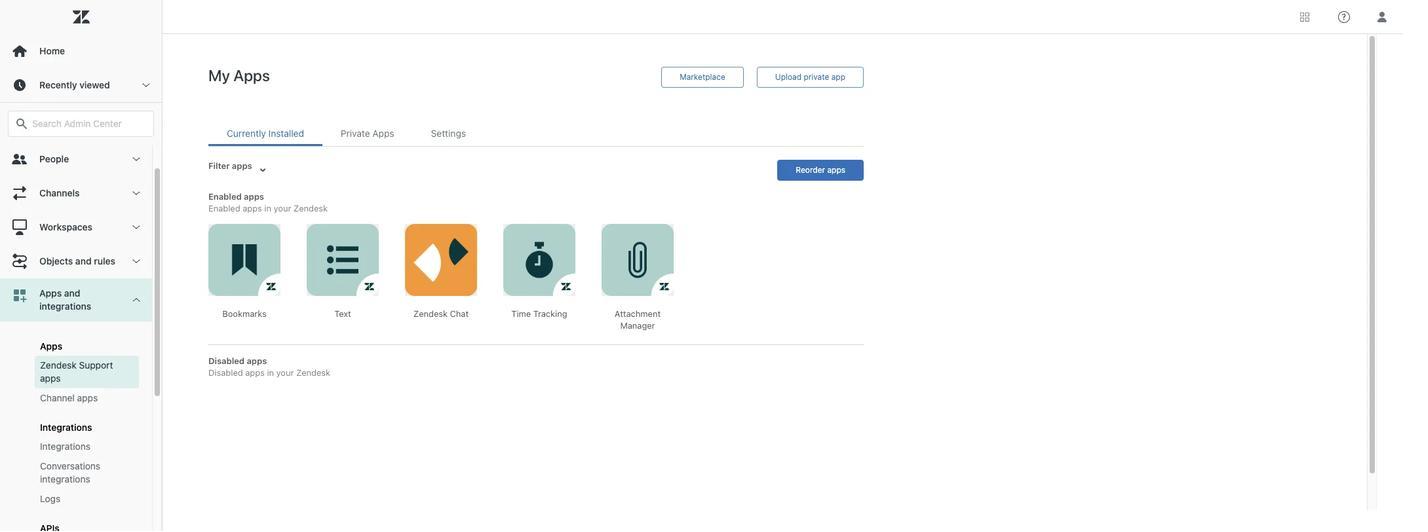 Task type: vqa. For each thing, say whether or not it's contained in the screenshot.
Logs element at the left
yes



Task type: locate. For each thing, give the bounding box(es) containing it.
integrations
[[40, 422, 92, 433], [40, 441, 90, 452]]

1 vertical spatial apps
[[77, 393, 98, 404]]

objects and rules
[[39, 256, 115, 267]]

apps down zendesk support apps link
[[77, 393, 98, 404]]

1 vertical spatial apps
[[40, 341, 62, 352]]

apis element
[[40, 523, 60, 532]]

integrations element up conversations
[[40, 441, 90, 454]]

integrations for 1st integrations 'element' from the bottom
[[40, 441, 90, 452]]

0 vertical spatial integrations
[[39, 301, 91, 312]]

2 integrations from the top
[[40, 441, 90, 452]]

None search field
[[1, 111, 161, 137]]

integrations up "integrations" link
[[40, 422, 92, 433]]

apps inside group
[[40, 341, 62, 352]]

integrations down conversations
[[40, 474, 90, 485]]

logs link
[[35, 490, 139, 509]]

integrations element up "integrations" link
[[40, 422, 92, 433]]

0 vertical spatial apps
[[39, 288, 62, 299]]

1 vertical spatial and
[[64, 288, 80, 299]]

1 vertical spatial integrations
[[40, 474, 90, 485]]

tree item containing apps and integrations
[[0, 279, 152, 532]]

primary element
[[0, 0, 163, 532]]

apps and integrations group
[[0, 322, 152, 532]]

apps down objects
[[39, 288, 62, 299]]

logs
[[40, 494, 60, 505]]

apps down zendesk
[[40, 373, 61, 384]]

apps and integrations button
[[0, 279, 152, 322]]

Search Admin Center field
[[32, 118, 146, 130]]

channel
[[40, 393, 75, 404]]

and
[[75, 256, 92, 267], [64, 288, 80, 299]]

and for objects
[[75, 256, 92, 267]]

zendesk support apps
[[40, 360, 113, 384]]

apps inside apps and integrations
[[39, 288, 62, 299]]

and inside apps and integrations
[[64, 288, 80, 299]]

0 vertical spatial and
[[75, 256, 92, 267]]

1 integrations from the top
[[40, 422, 92, 433]]

people button
[[0, 142, 152, 176]]

apps
[[39, 288, 62, 299], [40, 341, 62, 352]]

rules
[[94, 256, 115, 267]]

objects
[[39, 256, 73, 267]]

recently viewed button
[[0, 68, 162, 102]]

tree item
[[0, 279, 152, 532]]

tree containing people
[[0, 142, 162, 532]]

tree
[[0, 142, 162, 532]]

channel apps link
[[35, 389, 139, 408]]

none search field inside primary element
[[1, 111, 161, 137]]

conversations
[[40, 461, 100, 472]]

objects and rules button
[[0, 245, 152, 279]]

tree item inside primary element
[[0, 279, 152, 532]]

conversations integrations
[[40, 461, 100, 485]]

home button
[[0, 34, 162, 68]]

integrations up apps element
[[39, 301, 91, 312]]

apps inside zendesk support apps
[[40, 373, 61, 384]]

0 horizontal spatial apps
[[40, 373, 61, 384]]

integrations
[[39, 301, 91, 312], [40, 474, 90, 485]]

0 vertical spatial integrations element
[[40, 422, 92, 433]]

1 horizontal spatial apps
[[77, 393, 98, 404]]

zendesk support apps link
[[35, 356, 139, 389]]

channels
[[39, 188, 80, 199]]

people
[[39, 153, 69, 165]]

1 vertical spatial integrations element
[[40, 441, 90, 454]]

apps up zendesk
[[40, 341, 62, 352]]

and left rules
[[75, 256, 92, 267]]

0 vertical spatial apps
[[40, 373, 61, 384]]

apps
[[40, 373, 61, 384], [77, 393, 98, 404]]

and for apps
[[64, 288, 80, 299]]

1 vertical spatial integrations
[[40, 441, 90, 452]]

integrations element
[[40, 422, 92, 433], [40, 441, 90, 454]]

and inside dropdown button
[[75, 256, 92, 267]]

home
[[39, 45, 65, 56]]

0 vertical spatial integrations
[[40, 422, 92, 433]]

integrations link
[[35, 437, 139, 457]]

integrations up conversations
[[40, 441, 90, 452]]

and down objects and rules dropdown button
[[64, 288, 80, 299]]



Task type: describe. For each thing, give the bounding box(es) containing it.
viewed
[[79, 79, 110, 90]]

conversations integrations element
[[40, 460, 134, 487]]

apps element
[[40, 341, 62, 352]]

channels button
[[0, 176, 152, 210]]

workspaces
[[39, 222, 92, 233]]

2 integrations element from the top
[[40, 441, 90, 454]]

zendesk
[[40, 360, 77, 371]]

tree inside primary element
[[0, 142, 162, 532]]

integrations inside conversations integrations
[[40, 474, 90, 485]]

apps and integrations
[[39, 288, 91, 312]]

zendesk products image
[[1301, 12, 1310, 21]]

conversations integrations link
[[35, 457, 139, 490]]

apps for apps and integrations
[[39, 288, 62, 299]]

workspaces button
[[0, 210, 152, 245]]

apps for apps element
[[40, 341, 62, 352]]

zendesk support apps element
[[40, 359, 134, 386]]

recently viewed
[[39, 79, 110, 90]]

user menu image
[[1374, 8, 1391, 25]]

channel apps
[[40, 393, 98, 404]]

help image
[[1339, 11, 1351, 23]]

integrations inside dropdown button
[[39, 301, 91, 312]]

recently
[[39, 79, 77, 90]]

1 integrations element from the top
[[40, 422, 92, 433]]

support
[[79, 360, 113, 371]]

channel apps element
[[40, 392, 98, 405]]

logs element
[[40, 493, 60, 506]]

integrations for 2nd integrations 'element' from the bottom
[[40, 422, 92, 433]]



